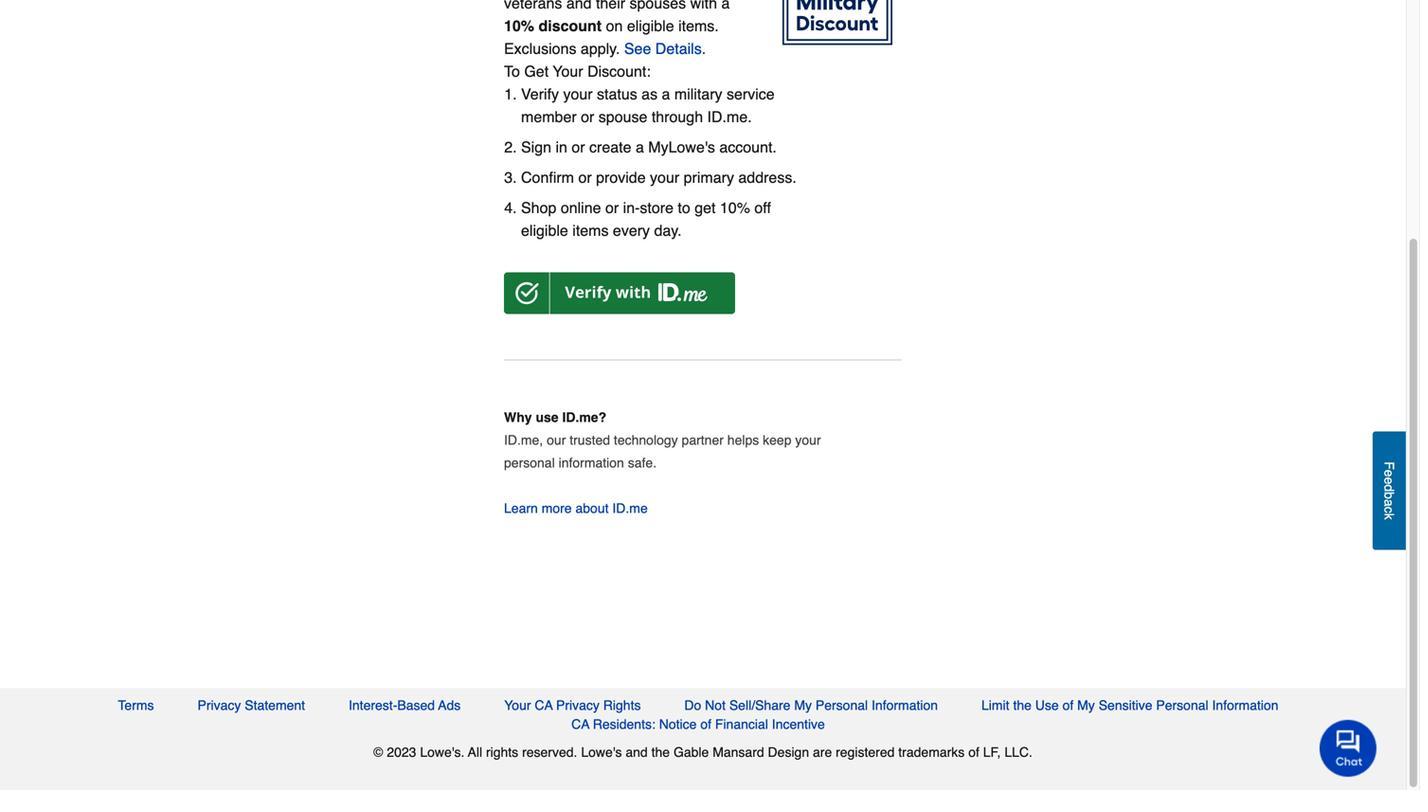 Task type: describe. For each thing, give the bounding box(es) containing it.
interest-based ads link
[[349, 696, 461, 715]]

residents:
[[593, 717, 656, 732]]

eligible inside shop online or in-store to get 10% off eligible items every day.
[[521, 222, 569, 239]]

exclusions
[[504, 40, 577, 57]]

gable
[[674, 745, 709, 760]]

day.
[[655, 222, 682, 239]]

10% discount on eligible items. exclusions apply. see details.
[[504, 17, 719, 57]]

lowe's.
[[420, 745, 465, 760]]

d
[[1383, 485, 1398, 492]]

create
[[590, 138, 632, 156]]

account.
[[720, 138, 777, 156]]

all
[[468, 745, 483, 760]]

to get your discount:
[[504, 63, 651, 80]]

10% inside the 10% discount on eligible items. exclusions apply. see details.
[[504, 17, 535, 35]]

ads
[[438, 698, 461, 713]]

primary
[[684, 169, 735, 186]]

ca inside 'your ca privacy rights' "link"
[[535, 698, 553, 713]]

a inside button
[[1383, 499, 1398, 507]]

sensitive
[[1099, 698, 1153, 713]]

interest-based ads
[[349, 698, 461, 713]]

get
[[695, 199, 716, 217]]

the inside limit the use of my sensitive personal information ca residents: notice of financial incentive
[[1014, 698, 1032, 713]]

status
[[597, 85, 638, 103]]

c
[[1383, 507, 1398, 513]]

helps
[[728, 433, 760, 448]]

our
[[547, 433, 566, 448]]

privacy statement
[[198, 698, 305, 713]]

your inside why use id.me? id.me, our trusted technology partner helps keep your personal information safe.
[[796, 433, 821, 448]]

verify your status as a military service member or spouse through id.me.
[[521, 85, 775, 126]]

0 vertical spatial of
[[1063, 698, 1074, 713]]

or right 'in'
[[572, 138, 585, 156]]

1 my from the left
[[795, 698, 812, 713]]

trademarks
[[899, 745, 965, 760]]

keep
[[763, 433, 792, 448]]

lowe's
[[581, 745, 622, 760]]

financial
[[716, 717, 769, 732]]

notice
[[660, 717, 697, 732]]

1 privacy from the left
[[198, 698, 241, 713]]

to
[[504, 63, 520, 80]]

are
[[813, 745, 833, 760]]

privacy inside "link"
[[556, 698, 600, 713]]

k
[[1383, 513, 1398, 520]]

0 horizontal spatial the
[[652, 745, 670, 760]]

information inside limit the use of my sensitive personal information ca residents: notice of financial incentive
[[1213, 698, 1279, 713]]

safe.
[[628, 456, 657, 471]]

through
[[652, 108, 703, 126]]

why use id.me? id.me, our trusted technology partner helps keep your personal information safe.
[[504, 410, 821, 471]]

sign
[[521, 138, 552, 156]]

limit
[[982, 698, 1010, 713]]

id.me?
[[563, 410, 607, 425]]

items.
[[679, 17, 719, 35]]

discount
[[539, 17, 602, 35]]

your inside verify your status as a military service member or spouse through id.me.
[[564, 85, 593, 103]]

terms
[[118, 698, 154, 713]]

do not sell/share my personal information link
[[685, 696, 938, 715]]

to
[[678, 199, 691, 217]]

shop online or in-store to get 10% off eligible items every day.
[[521, 199, 771, 239]]

your ca privacy rights link
[[505, 696, 641, 715]]

member
[[521, 108, 577, 126]]

1 vertical spatial of
[[701, 717, 712, 732]]

shop
[[521, 199, 557, 217]]

incentive
[[772, 717, 825, 732]]

confirm or provide your primary address.
[[521, 169, 797, 186]]

1 horizontal spatial of
[[969, 745, 980, 760]]

verify
[[521, 85, 559, 103]]

personal inside limit the use of my sensitive personal information ca residents: notice of financial incentive
[[1157, 698, 1209, 713]]

id.me
[[613, 501, 648, 516]]

do
[[685, 698, 702, 713]]

use
[[536, 410, 559, 425]]

see details. link
[[625, 40, 706, 57]]

filled icon image
[[783, 0, 902, 53]]

mylowe's
[[649, 138, 716, 156]]

lf,
[[984, 745, 1001, 760]]

a for as
[[662, 85, 671, 103]]

id.me logo image
[[504, 273, 736, 314]]

spouse
[[599, 108, 648, 126]]

2 e from the top
[[1383, 477, 1398, 485]]

chat invite button image
[[1320, 720, 1378, 777]]



Task type: vqa. For each thing, say whether or not it's contained in the screenshot.
the bottommost of
yes



Task type: locate. For each thing, give the bounding box(es) containing it.
2 vertical spatial your
[[796, 433, 821, 448]]

10% up exclusions at the left top
[[504, 17, 535, 35]]

a up k
[[1383, 499, 1398, 507]]

see
[[625, 40, 652, 57]]

personal right sensitive
[[1157, 698, 1209, 713]]

1 vertical spatial a
[[636, 138, 644, 156]]

0 horizontal spatial of
[[701, 717, 712, 732]]

10% inside shop online or in-store to get 10% off eligible items every day.
[[720, 199, 751, 217]]

or inside verify your status as a military service member or spouse through id.me.
[[581, 108, 595, 126]]

apply.
[[581, 40, 620, 57]]

e up the d
[[1383, 470, 1398, 477]]

2 horizontal spatial a
[[1383, 499, 1398, 507]]

1 information from the left
[[872, 698, 938, 713]]

1 horizontal spatial a
[[662, 85, 671, 103]]

id.me,
[[504, 433, 543, 448]]

about
[[576, 501, 609, 516]]

of
[[1063, 698, 1074, 713], [701, 717, 712, 732], [969, 745, 980, 760]]

statement
[[245, 698, 305, 713]]

0 horizontal spatial ca
[[535, 698, 553, 713]]

1 horizontal spatial your
[[553, 63, 584, 80]]

2 my from the left
[[1078, 698, 1096, 713]]

my
[[795, 698, 812, 713], [1078, 698, 1096, 713]]

0 vertical spatial 10%
[[504, 17, 535, 35]]

1 e from the top
[[1383, 470, 1398, 477]]

1 vertical spatial your
[[505, 698, 531, 713]]

of left lf, in the right bottom of the page
[[969, 745, 980, 760]]

personal
[[504, 456, 555, 471]]

ca inside limit the use of my sensitive personal information ca residents: notice of financial incentive
[[572, 717, 590, 732]]

0 horizontal spatial eligible
[[521, 222, 569, 239]]

more
[[542, 501, 572, 516]]

f e e d b a c k button
[[1374, 432, 1407, 550]]

your down to get your discount:
[[564, 85, 593, 103]]

llc.
[[1005, 745, 1033, 760]]

1 horizontal spatial personal
[[1157, 698, 1209, 713]]

rights
[[604, 698, 641, 713]]

in
[[556, 138, 568, 156]]

ca
[[535, 698, 553, 713], [572, 717, 590, 732]]

terms link
[[118, 696, 154, 715]]

2023
[[387, 745, 417, 760]]

personal
[[816, 698, 868, 713], [1157, 698, 1209, 713]]

my right use
[[1078, 698, 1096, 713]]

1 vertical spatial your
[[650, 169, 680, 186]]

the left use
[[1014, 698, 1032, 713]]

f e e d b a c k
[[1383, 462, 1398, 520]]

0 vertical spatial your
[[564, 85, 593, 103]]

limit the use of my sensitive personal information ca residents: notice of financial incentive
[[572, 698, 1279, 732]]

store
[[640, 199, 674, 217]]

partner
[[682, 433, 724, 448]]

1 horizontal spatial my
[[1078, 698, 1096, 713]]

b
[[1383, 492, 1398, 499]]

or up online
[[579, 169, 592, 186]]

a inside verify your status as a military service member or spouse through id.me.
[[662, 85, 671, 103]]

limit the use of my sensitive personal information link
[[982, 696, 1279, 715]]

every
[[613, 222, 650, 239]]

10%
[[504, 17, 535, 35], [720, 199, 751, 217]]

a right as
[[662, 85, 671, 103]]

eligible
[[627, 17, 675, 35], [521, 222, 569, 239]]

id.me.
[[708, 108, 752, 126]]

1 horizontal spatial your
[[650, 169, 680, 186]]

not
[[705, 698, 726, 713]]

ca up reserved.
[[535, 698, 553, 713]]

2 vertical spatial a
[[1383, 499, 1398, 507]]

eligible up see
[[627, 17, 675, 35]]

ca residents: notice of financial incentive link
[[572, 715, 825, 734]]

trusted
[[570, 433, 610, 448]]

2 information from the left
[[1213, 698, 1279, 713]]

your ca privacy rights
[[505, 698, 641, 713]]

do not sell/share my personal information
[[685, 698, 938, 713]]

technology
[[614, 433, 678, 448]]

1 horizontal spatial eligible
[[627, 17, 675, 35]]

use
[[1036, 698, 1059, 713]]

your up "store"
[[650, 169, 680, 186]]

privacy statement link
[[198, 696, 305, 715]]

2 horizontal spatial of
[[1063, 698, 1074, 713]]

on
[[606, 17, 623, 35]]

design
[[768, 745, 810, 760]]

1 horizontal spatial ca
[[572, 717, 590, 732]]

off
[[755, 199, 771, 217]]

1 horizontal spatial the
[[1014, 698, 1032, 713]]

0 horizontal spatial a
[[636, 138, 644, 156]]

the
[[1014, 698, 1032, 713], [652, 745, 670, 760]]

©
[[374, 745, 383, 760]]

0 vertical spatial ca
[[535, 698, 553, 713]]

or inside shop online or in-store to get 10% off eligible items every day.
[[606, 199, 619, 217]]

e up 'b'
[[1383, 477, 1398, 485]]

address.
[[739, 169, 797, 186]]

reserved.
[[522, 745, 578, 760]]

0 horizontal spatial 10%
[[504, 17, 535, 35]]

1 horizontal spatial privacy
[[556, 698, 600, 713]]

military
[[675, 85, 723, 103]]

information
[[559, 456, 625, 471]]

my inside limit the use of my sensitive personal information ca residents: notice of financial incentive
[[1078, 698, 1096, 713]]

your up rights
[[505, 698, 531, 713]]

rights
[[486, 745, 519, 760]]

0 vertical spatial the
[[1014, 698, 1032, 713]]

eligible inside the 10% discount on eligible items. exclusions apply. see details.
[[627, 17, 675, 35]]

personal up incentive
[[816, 698, 868, 713]]

ca down 'your ca privacy rights' "link"
[[572, 717, 590, 732]]

0 horizontal spatial my
[[795, 698, 812, 713]]

service
[[727, 85, 775, 103]]

privacy left statement
[[198, 698, 241, 713]]

0 horizontal spatial privacy
[[198, 698, 241, 713]]

your right keep
[[796, 433, 821, 448]]

details.
[[656, 40, 706, 57]]

learn more about id.me link
[[504, 501, 648, 516]]

get
[[525, 63, 549, 80]]

registered
[[836, 745, 895, 760]]

or left spouse
[[581, 108, 595, 126]]

provide
[[596, 169, 646, 186]]

0 horizontal spatial personal
[[816, 698, 868, 713]]

0 vertical spatial eligible
[[627, 17, 675, 35]]

1 horizontal spatial information
[[1213, 698, 1279, 713]]

and
[[626, 745, 648, 760]]

sign in or create a mylowe's account.
[[521, 138, 777, 156]]

your right get
[[553, 63, 584, 80]]

of down not
[[701, 717, 712, 732]]

interest-
[[349, 698, 398, 713]]

1 vertical spatial eligible
[[521, 222, 569, 239]]

1 vertical spatial 10%
[[720, 199, 751, 217]]

0 vertical spatial a
[[662, 85, 671, 103]]

based
[[398, 698, 435, 713]]

2 privacy from the left
[[556, 698, 600, 713]]

2 personal from the left
[[1157, 698, 1209, 713]]

discount:
[[588, 63, 651, 80]]

a right the create
[[636, 138, 644, 156]]

why
[[504, 410, 532, 425]]

f
[[1383, 462, 1398, 470]]

1 vertical spatial the
[[652, 745, 670, 760]]

© 2023 lowe's. all rights reserved. lowe's and the gable mansard design are registered trademarks of lf, llc.
[[374, 745, 1033, 760]]

your inside 'your ca privacy rights' "link"
[[505, 698, 531, 713]]

0 horizontal spatial information
[[872, 698, 938, 713]]

the right and
[[652, 745, 670, 760]]

0 horizontal spatial your
[[564, 85, 593, 103]]

of right use
[[1063, 698, 1074, 713]]

2 horizontal spatial your
[[796, 433, 821, 448]]

confirm
[[521, 169, 574, 186]]

a for create
[[636, 138, 644, 156]]

2 vertical spatial of
[[969, 745, 980, 760]]

1 personal from the left
[[816, 698, 868, 713]]

learn more about id.me
[[504, 501, 648, 516]]

eligible down shop
[[521, 222, 569, 239]]

your
[[564, 85, 593, 103], [650, 169, 680, 186], [796, 433, 821, 448]]

in-
[[623, 199, 640, 217]]

mansard
[[713, 745, 765, 760]]

privacy left rights
[[556, 698, 600, 713]]

my up incentive
[[795, 698, 812, 713]]

0 horizontal spatial your
[[505, 698, 531, 713]]

0 vertical spatial your
[[553, 63, 584, 80]]

a
[[662, 85, 671, 103], [636, 138, 644, 156], [1383, 499, 1398, 507]]

sell/share
[[730, 698, 791, 713]]

10% left off
[[720, 199, 751, 217]]

1 horizontal spatial 10%
[[720, 199, 751, 217]]

or left in-
[[606, 199, 619, 217]]

e
[[1383, 470, 1398, 477], [1383, 477, 1398, 485]]

1 vertical spatial ca
[[572, 717, 590, 732]]

learn
[[504, 501, 538, 516]]



